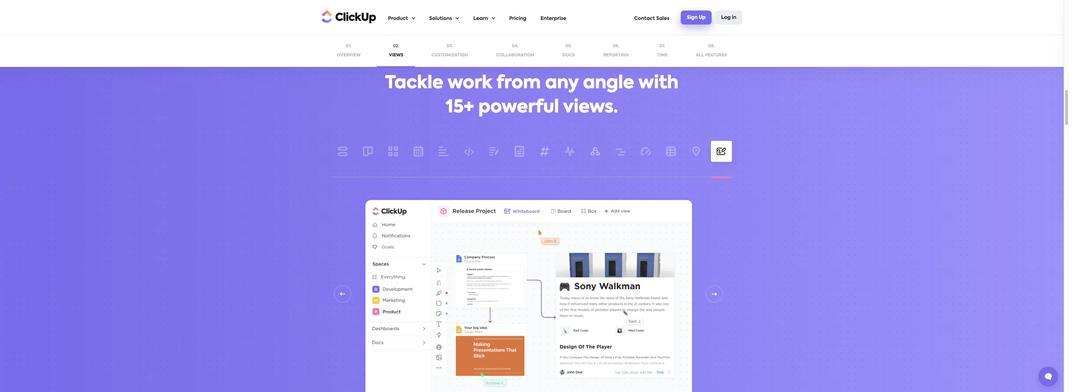 Task type: locate. For each thing, give the bounding box(es) containing it.
contact sales link
[[634, 0, 669, 35]]

all features
[[696, 53, 727, 57]]

pricing
[[509, 16, 527, 21]]

15+
[[446, 99, 474, 116]]

tackle
[[385, 75, 443, 92]]

solutions button
[[429, 0, 459, 35]]

overview
[[337, 53, 361, 57]]

with
[[638, 75, 679, 92]]

log
[[721, 15, 731, 20]]

enterprise
[[541, 16, 566, 21]]

learn
[[473, 16, 488, 21]]

log in
[[721, 15, 736, 20]]

02.
[[393, 44, 399, 48]]

in
[[732, 15, 736, 20]]

sign up button
[[681, 11, 712, 25]]

views
[[389, 53, 403, 57]]

up
[[699, 15, 706, 20]]

sign
[[687, 15, 698, 20]]

pricing link
[[509, 0, 527, 35]]

tackle work from any angle with
[[385, 75, 679, 92]]

solutions
[[429, 16, 452, 21]]

main navigation element
[[388, 0, 742, 35]]

list
[[388, 0, 634, 35]]

sales
[[656, 16, 669, 21]]

08.
[[708, 44, 715, 48]]



Task type: describe. For each thing, give the bounding box(es) containing it.
features
[[705, 53, 727, 57]]

any
[[545, 75, 579, 92]]

work
[[448, 75, 492, 92]]

enterprise link
[[541, 0, 566, 35]]

all
[[696, 53, 704, 57]]

contact sales
[[634, 16, 669, 21]]

angle
[[583, 75, 634, 92]]

list containing product
[[388, 0, 634, 35]]

07.
[[659, 44, 665, 48]]

04.
[[512, 44, 519, 48]]

powerful
[[478, 99, 559, 116]]

learn button
[[473, 0, 495, 35]]

05.
[[566, 44, 572, 48]]

docs
[[563, 53, 575, 57]]

log in link
[[715, 11, 742, 25]]

contact
[[634, 16, 655, 21]]

reporting
[[603, 53, 629, 57]]

sign up
[[687, 15, 706, 20]]

from
[[496, 75, 541, 92]]

01.
[[346, 44, 352, 48]]

03.
[[447, 44, 453, 48]]

views.
[[563, 99, 618, 116]]

06.
[[613, 44, 619, 48]]

15+ powerful views.
[[446, 99, 618, 116]]

nested subtasks & checklists image
[[574, 0, 732, 5]]

whiteboard view image
[[360, 195, 697, 393]]

time
[[657, 53, 668, 57]]

customization
[[432, 53, 468, 57]]

collaboration
[[496, 53, 534, 57]]

product button
[[388, 0, 415, 35]]

product
[[388, 16, 408, 21]]



Task type: vqa. For each thing, say whether or not it's contained in the screenshot.
dependencies.
no



